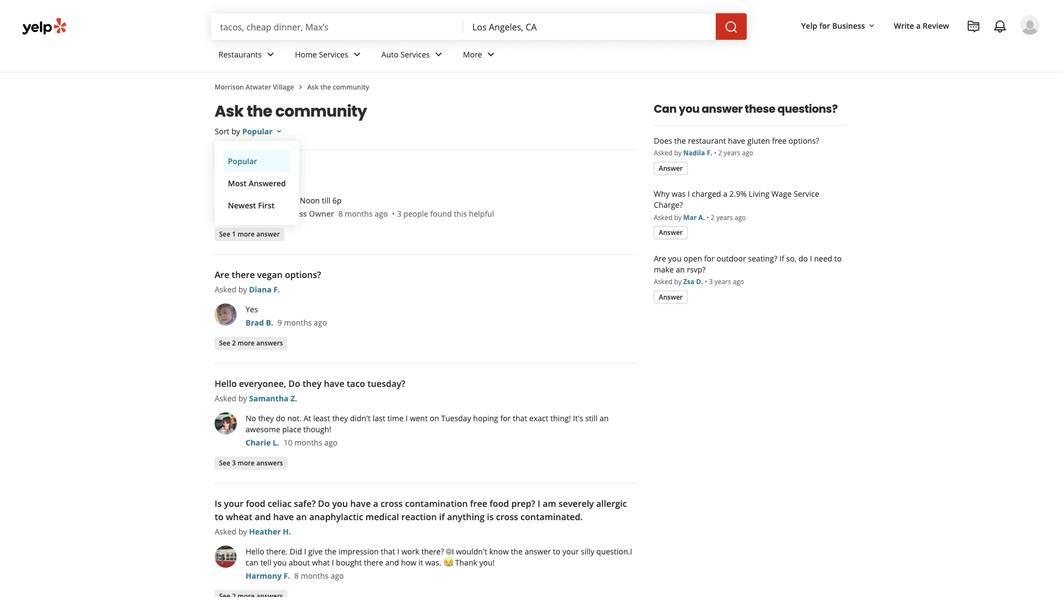 Task type: describe. For each thing, give the bounding box(es) containing it.
silly
[[581, 546, 594, 557]]

see 3 more answers
[[219, 459, 283, 468]]

the up asked by nadila f.
[[674, 135, 686, 146]]

happy hour times? asked by george b.
[[215, 160, 295, 186]]

16 chevron down v2 image for popular
[[275, 127, 284, 136]]

that inside the hello there. did i give the impression that i work there? ☺️i wouldn't know the answer to your silly question.i can tell you about what i bought there and how it was. 😌. thank you! harmony f. 8 months ago
[[381, 546, 395, 557]]

owner
[[309, 208, 334, 219]]

asked inside is your food celiac safe? do you have a cross contamination free food prep? i am severely allergic to wheat and have an anaphylactic medical reaction if anything is cross contaminated. asked by heather h.
[[215, 526, 236, 537]]

morrison
[[215, 82, 244, 91]]

free inside is your food celiac safe? do you have a cross contamination free food prep? i am severely allergic to wheat and have an anaphylactic medical reaction if anything is cross contaminated. asked by heather h.
[[470, 498, 487, 510]]

do inside are you open for outdoor seating? if so, do i need to make an rsvp?
[[798, 253, 808, 264]]

ago down gluten
[[742, 148, 753, 157]]

there inside "are there vegan options? asked by diana f."
[[232, 269, 255, 281]]

hour
[[244, 160, 265, 172]]

2 for charged
[[711, 213, 715, 222]]

people
[[403, 208, 428, 219]]

first
[[258, 200, 274, 210]]

by inside hello everyonee, do they have taco tuesday? asked by samantha z.
[[238, 393, 247, 404]]

answer inside the hello there. did i give the impression that i work there? ☺️i wouldn't know the answer to your silly question.i can tell you about what i bought there and how it was. 😌. thank you! harmony f. 8 months ago
[[525, 546, 551, 557]]

a inside is your food celiac safe? do you have a cross contamination free food prep? i am severely allergic to wheat and have an anaphylactic medical reaction if anything is cross contaminated. asked by heather h.
[[373, 498, 378, 510]]

asked down charge?
[[654, 213, 672, 222]]

1 horizontal spatial options?
[[789, 135, 819, 146]]

ago left people
[[375, 208, 388, 219]]

answered
[[249, 178, 286, 188]]

the up popular popup button
[[247, 100, 272, 122]]

mar a. link
[[683, 213, 705, 222]]

answers for everyonee,
[[256, 459, 283, 468]]

is
[[487, 511, 494, 523]]

questions?
[[777, 101, 838, 117]]

reaction
[[401, 511, 437, 523]]

1 vertical spatial community
[[275, 100, 367, 122]]

if
[[779, 253, 784, 264]]

most answered
[[228, 178, 286, 188]]

asked by mar a.
[[654, 213, 705, 222]]

charie l. link
[[246, 437, 279, 448]]

f. inside the hello there. did i give the impression that i work there? ☺️i wouldn't know the answer to your silly question.i can tell you about what i bought there and how it was. 😌. thank you! harmony f. 8 months ago
[[284, 571, 290, 581]]

newest first
[[228, 200, 274, 210]]

projects image
[[967, 20, 980, 33]]

8 months ago
[[338, 208, 388, 219]]

see for are
[[219, 339, 230, 348]]

i inside no they do not. at least they didn't last time i went on tuesday hoping for that exact thing! it's still an awesome place though! charie l. 10 months ago
[[406, 413, 408, 423]]

does the restaurant have gluten free options?
[[654, 135, 819, 146]]

home services link
[[286, 40, 373, 72]]

tuesday
[[441, 413, 471, 423]]

how
[[401, 557, 416, 568]]

that inside no they do not. at least they didn't last time i went on tuesday hoping for that exact thing! it's still an awesome place though! charie l. 10 months ago
[[513, 413, 527, 423]]

3 people found this helpful
[[397, 208, 494, 219]]

none field find
[[220, 20, 455, 33]]

you!
[[479, 557, 495, 568]]

0 horizontal spatial they
[[258, 413, 274, 423]]

why was i charged a 2.9% living wage service charge?
[[654, 189, 819, 210]]

0 vertical spatial 8
[[338, 208, 343, 219]]

i inside is your food celiac safe? do you have a cross contamination free food prep? i am severely allergic to wheat and have an anaphylactic medical reaction if anything is cross contaminated. asked by heather h.
[[538, 498, 540, 510]]

for inside are you open for outdoor seating? if so, do i need to make an rsvp?
[[704, 253, 715, 264]]

charged
[[692, 189, 721, 199]]

no they do not. at least they didn't last time i went on tuesday hoping for that exact thing! it's still an awesome place though! charie l. 10 months ago
[[246, 413, 609, 448]]

yes brad b. 9 months ago
[[246, 304, 327, 328]]

village
[[273, 82, 294, 91]]

didn't
[[350, 413, 371, 423]]

answer link for why was i charged a 2.9% living wage service charge?
[[654, 226, 688, 240]]

does
[[654, 135, 672, 146]]

1 vertical spatial ask the community
[[215, 100, 367, 122]]

days
[[252, 195, 269, 205]]

medical
[[366, 511, 399, 523]]

you inside are you open for outdoor seating? if so, do i need to make an rsvp?
[[668, 253, 682, 264]]

by right 'sort'
[[231, 126, 240, 136]]

years for charged
[[716, 213, 733, 222]]

you right can
[[679, 101, 700, 117]]

16 chevron right v2 image
[[296, 83, 305, 91]]

2 horizontal spatial f.
[[707, 148, 712, 157]]

f. inside "are there vegan options? asked by diana f."
[[274, 284, 280, 295]]

wouldn't
[[456, 546, 487, 557]]

times?
[[267, 160, 295, 172]]

do inside is your food celiac safe? do you have a cross contamination free food prep? i am severely allergic to wheat and have an anaphylactic medical reaction if anything is cross contaminated. asked by heather h.
[[318, 498, 330, 510]]

open
[[684, 253, 702, 264]]

rsvp?
[[687, 264, 706, 275]]

are you open for outdoor seating? if so, do i need to make an rsvp?
[[654, 253, 842, 275]]

z.
[[290, 393, 297, 404]]

see for happy
[[219, 230, 230, 239]]

to inside is your food celiac safe? do you have a cross contamination free food prep? i am severely allergic to wheat and have an anaphylactic medical reaction if anything is cross contaminated. asked by heather h.
[[215, 511, 224, 523]]

heather
[[249, 526, 281, 537]]

do inside no they do not. at least they didn't last time i went on tuesday hoping for that exact thing! it's still an awesome place though! charie l. 10 months ago
[[276, 413, 285, 423]]

24 chevron down v2 image for restaurants
[[264, 48, 277, 61]]

by left zsa
[[674, 277, 682, 286]]

services for home services
[[319, 49, 348, 60]]

1 horizontal spatial ask
[[307, 82, 319, 91]]

l.
[[273, 437, 279, 448]]

restaurant
[[688, 135, 726, 146]]

sort by
[[215, 126, 240, 136]]

gluten
[[747, 135, 770, 146]]

b. inside yes brad b. 9 months ago
[[266, 317, 273, 328]]

more link
[[454, 40, 507, 72]]

alex
[[246, 208, 262, 219]]

mar
[[683, 213, 697, 222]]

popular for the popular 'link'
[[228, 156, 257, 166]]

ago down why was i charged a 2.9% living wage service charge? on the top right
[[735, 213, 746, 222]]

3 for 3 people found this helpful
[[397, 208, 401, 219]]

asked inside happy hour times? asked by george b.
[[215, 175, 236, 186]]

atwater
[[246, 82, 271, 91]]

s.,
[[264, 208, 272, 219]]

this
[[454, 208, 467, 219]]

i left work
[[397, 546, 399, 557]]

on
[[430, 413, 439, 423]]

an inside is your food celiac safe? do you have a cross contamination free food prep? i am severely allergic to wheat and have an anaphylactic medical reaction if anything is cross contaminated. asked by heather h.
[[296, 511, 307, 523]]

most answered link
[[223, 172, 290, 194]]

newest first link
[[223, 194, 290, 216]]

there?
[[421, 546, 444, 557]]

need
[[814, 253, 832, 264]]

living
[[749, 189, 770, 199]]

see 1 more answer link
[[215, 228, 284, 241]]

least
[[313, 413, 330, 423]]

answer for why was i charged a 2.9% living wage service charge?
[[659, 228, 683, 237]]

bought
[[336, 557, 362, 568]]

answers for there
[[256, 339, 283, 348]]

at
[[304, 413, 311, 423]]

home services
[[295, 49, 348, 60]]

months inside yes brad b. 9 months ago
[[284, 317, 312, 328]]

are for you
[[654, 253, 666, 264]]

ago down are you open for outdoor seating? if so, do i need to make an rsvp?
[[733, 277, 744, 286]]

thank
[[455, 557, 477, 568]]

16 chevron down v2 image for yelp for business
[[867, 21, 876, 30]]

last
[[373, 413, 385, 423]]

see 2 more answers link
[[215, 337, 287, 350]]

for inside button
[[819, 20, 830, 31]]

zsa
[[683, 277, 694, 286]]

answer for are you open for outdoor seating? if so, do i need to make an rsvp?
[[659, 292, 683, 301]]

popular for popular popup button
[[242, 126, 273, 136]]

hello there. did i give the impression that i work there? ☺️i wouldn't know the answer to your silly question.i can tell you about what i bought there and how it was. 😌. thank you! harmony f. 8 months ago
[[246, 546, 632, 581]]

morrison atwater village
[[215, 82, 294, 91]]

happy
[[215, 160, 242, 172]]

months inside no they do not. at least they didn't last time i went on tuesday hoping for that exact thing! it's still an awesome place though! charie l. 10 months ago
[[294, 437, 322, 448]]

newest
[[228, 200, 256, 210]]

1
[[232, 230, 236, 239]]

b. inside happy hour times? asked by george b.
[[278, 175, 286, 186]]

search image
[[725, 21, 738, 34]]

business categories element
[[210, 40, 1040, 72]]

there.
[[266, 546, 288, 557]]

0 vertical spatial free
[[772, 135, 787, 146]]

2 horizontal spatial answer
[[702, 101, 743, 117]]

by left nadila
[[674, 148, 682, 157]]

brad b. link
[[246, 317, 273, 328]]

1 food from the left
[[246, 498, 265, 510]]

10
[[284, 437, 292, 448]]

and inside the hello there. did i give the impression that i work there? ☺️i wouldn't know the answer to your silly question.i can tell you about what i bought there and how it was. 😌. thank you! harmony f. 8 months ago
[[385, 557, 399, 568]]

0 horizontal spatial 3
[[232, 459, 236, 468]]

tell
[[260, 557, 271, 568]]

8 inside the hello there. did i give the impression that i work there? ☺️i wouldn't know the answer to your silly question.i can tell you about what i bought there and how it was. 😌. thank you! harmony f. 8 months ago
[[294, 571, 299, 581]]

see for hello
[[219, 459, 230, 468]]

service
[[794, 189, 819, 199]]

am
[[543, 498, 556, 510]]

yelp for business button
[[797, 15, 881, 35]]

can you answer these questions?
[[654, 101, 838, 117]]

have inside hello everyonee, do they have taco tuesday? asked by samantha z.
[[324, 378, 344, 390]]

2 horizontal spatial they
[[332, 413, 348, 423]]

contamination
[[405, 498, 468, 510]]

options? inside "are there vegan options? asked by diana f."
[[285, 269, 321, 281]]

asked down make
[[654, 277, 672, 286]]

ago inside the hello there. did i give the impression that i work there? ☺️i wouldn't know the answer to your silly question.i can tell you about what i bought there and how it was. 😌. thank you! harmony f. 8 months ago
[[331, 571, 344, 581]]

i right what
[[332, 557, 334, 568]]

asked by zsa d.
[[654, 277, 703, 286]]

write
[[894, 20, 914, 31]]

answer link for are you open for outdoor seating? if so, do i need to make an rsvp?
[[654, 291, 688, 304]]

are for there
[[215, 269, 229, 281]]



Task type: locate. For each thing, give the bounding box(es) containing it.
alex s., business owner
[[246, 208, 334, 219]]

Find text field
[[220, 20, 455, 33]]

0 horizontal spatial 16 chevron down v2 image
[[275, 127, 284, 136]]

0 horizontal spatial none field
[[220, 20, 455, 33]]

24 chevron down v2 image inside auto services link
[[432, 48, 445, 61]]

your inside is your food celiac safe? do you have a cross contamination free food prep? i am severely allergic to wheat and have an anaphylactic medical reaction if anything is cross contaminated. asked by heather h.
[[224, 498, 244, 510]]

services right auto
[[400, 49, 430, 60]]

3 more from the top
[[238, 459, 255, 468]]

1 vertical spatial f.
[[274, 284, 280, 295]]

they inside hello everyonee, do they have taco tuesday? asked by samantha z.
[[303, 378, 322, 390]]

brad
[[246, 317, 264, 328]]

1 services from the left
[[319, 49, 348, 60]]

ago down bought
[[331, 571, 344, 581]]

diana
[[249, 284, 272, 295]]

months right owner on the top left of page
[[345, 208, 373, 219]]

to left silly
[[553, 546, 560, 557]]

0 horizontal spatial for
[[500, 413, 511, 423]]

0 horizontal spatial to
[[215, 511, 224, 523]]

hello inside the hello there. did i give the impression that i work there? ☺️i wouldn't know the answer to your silly question.i can tell you about what i bought there and how it was. 😌. thank you! harmony f. 8 months ago
[[246, 546, 264, 557]]

give
[[308, 546, 323, 557]]

0 vertical spatial ask the community
[[307, 82, 369, 91]]

1 vertical spatial to
[[215, 511, 224, 523]]

0 horizontal spatial hello
[[215, 378, 237, 390]]

2 more from the top
[[238, 339, 255, 348]]

hello up can
[[246, 546, 264, 557]]

months inside the hello there. did i give the impression that i work there? ☺️i wouldn't know the answer to your silly question.i can tell you about what i bought there and how it was. 😌. thank you! harmony f. 8 months ago
[[301, 571, 329, 581]]

you inside the hello there. did i give the impression that i work there? ☺️i wouldn't know the answer to your silly question.i can tell you about what i bought there and how it was. 😌. thank you! harmony f. 8 months ago
[[273, 557, 287, 568]]

hoping
[[473, 413, 498, 423]]

a right write
[[916, 20, 921, 31]]

0 vertical spatial 16 chevron down v2 image
[[867, 21, 876, 30]]

you inside is your food celiac safe? do you have a cross contamination free food prep? i am severely allergic to wheat and have an anaphylactic medical reaction if anything is cross contaminated. asked by heather h.
[[332, 498, 348, 510]]

options?
[[789, 135, 819, 146], [285, 269, 321, 281]]

ago
[[742, 148, 753, 157], [375, 208, 388, 219], [735, 213, 746, 222], [733, 277, 744, 286], [314, 317, 327, 328], [324, 437, 337, 448], [331, 571, 344, 581]]

hello for there.
[[246, 546, 264, 557]]

1 more from the top
[[238, 230, 255, 239]]

if
[[439, 511, 445, 523]]

1 horizontal spatial to
[[553, 546, 560, 557]]

free right gluten
[[772, 135, 787, 146]]

1 vertical spatial answer
[[256, 230, 280, 239]]

1 horizontal spatial services
[[400, 49, 430, 60]]

24 chevron down v2 image inside more 'link'
[[484, 48, 498, 61]]

2 24 chevron down v2 image from the left
[[432, 48, 445, 61]]

24 chevron down v2 image
[[264, 48, 277, 61], [484, 48, 498, 61]]

do right so,
[[798, 253, 808, 264]]

1 vertical spatial your
[[562, 546, 579, 557]]

0 horizontal spatial free
[[470, 498, 487, 510]]

do inside hello everyonee, do they have taco tuesday? asked by samantha z.
[[288, 378, 300, 390]]

more right 1
[[238, 230, 255, 239]]

answers down 9
[[256, 339, 283, 348]]

contaminated.
[[521, 511, 583, 523]]

1 vertical spatial cross
[[496, 511, 518, 523]]

1 none field from the left
[[220, 20, 455, 33]]

0 horizontal spatial there
[[232, 269, 255, 281]]

1 horizontal spatial 3
[[397, 208, 401, 219]]

0 horizontal spatial cross
[[381, 498, 403, 510]]

24 chevron down v2 image left auto
[[350, 48, 364, 61]]

24 chevron down v2 image inside home services link
[[350, 48, 364, 61]]

2.9%
[[729, 189, 747, 199]]

1 vertical spatial answer
[[659, 228, 683, 237]]

answer link down asked by zsa d.
[[654, 291, 688, 304]]

ask up sort by
[[215, 100, 244, 122]]

see 2 more answers
[[219, 339, 283, 348]]

i left 'am'
[[538, 498, 540, 510]]

by down 'hour'
[[238, 175, 247, 186]]

an down safe?
[[296, 511, 307, 523]]

that left work
[[381, 546, 395, 557]]

0 vertical spatial ask
[[307, 82, 319, 91]]

😌.
[[443, 557, 453, 568]]

1 horizontal spatial 24 chevron down v2 image
[[484, 48, 498, 61]]

3 answer link from the top
[[654, 291, 688, 304]]

0 horizontal spatial b.
[[266, 317, 273, 328]]

3 answer from the top
[[659, 292, 683, 301]]

your left silly
[[562, 546, 579, 557]]

none field near
[[472, 20, 707, 33]]

none field up home services link
[[220, 20, 455, 33]]

samantha z. link
[[249, 393, 297, 404]]

home
[[295, 49, 317, 60]]

0 horizontal spatial your
[[224, 498, 244, 510]]

1 horizontal spatial your
[[562, 546, 579, 557]]

an inside no they do not. at least they didn't last time i went on tuesday hoping for that exact thing! it's still an awesome place though! charie l. 10 months ago
[[600, 413, 609, 423]]

community down "16 chevron right v2" image
[[275, 100, 367, 122]]

1 vertical spatial see
[[219, 339, 230, 348]]

None field
[[220, 20, 455, 33], [472, 20, 707, 33]]

1 see from the top
[[219, 230, 230, 239]]

1 vertical spatial 2 years ago
[[711, 213, 746, 222]]

answers
[[256, 339, 283, 348], [256, 459, 283, 468]]

hello for everyonee,
[[215, 378, 237, 390]]

no
[[246, 413, 256, 423]]

have left gluten
[[728, 135, 745, 146]]

noon
[[300, 195, 320, 205]]

0 vertical spatial your
[[224, 498, 244, 510]]

do up anaphylactic
[[318, 498, 330, 510]]

months right 9
[[284, 317, 312, 328]]

went
[[410, 413, 428, 423]]

7
[[246, 195, 250, 205]]

0 horizontal spatial 24 chevron down v2 image
[[350, 48, 364, 61]]

f.
[[707, 148, 712, 157], [274, 284, 280, 295], [284, 571, 290, 581]]

services right home
[[319, 49, 348, 60]]

your up wheat on the bottom
[[224, 498, 244, 510]]

1 vertical spatial options?
[[285, 269, 321, 281]]

16 chevron down v2 image left write
[[867, 21, 876, 30]]

nadila
[[683, 148, 705, 157]]

there up diana
[[232, 269, 255, 281]]

2 vertical spatial answer
[[525, 546, 551, 557]]

0 vertical spatial do
[[288, 378, 300, 390]]

more for there
[[238, 339, 255, 348]]

thing!
[[550, 413, 571, 423]]

a left 2.9%
[[723, 189, 727, 199]]

1 horizontal spatial none field
[[472, 20, 707, 33]]

0 vertical spatial and
[[255, 511, 271, 523]]

Near text field
[[472, 20, 707, 33]]

1 vertical spatial popular
[[228, 156, 257, 166]]

24 chevron down v2 image
[[350, 48, 364, 61], [432, 48, 445, 61]]

ask
[[307, 82, 319, 91], [215, 100, 244, 122]]

yelp
[[801, 20, 817, 31]]

answer down contaminated.
[[525, 546, 551, 557]]

by left diana
[[238, 284, 247, 295]]

answer link down the asked by mar a.
[[654, 226, 688, 240]]

safe?
[[294, 498, 316, 510]]

by inside is your food celiac safe? do you have a cross contamination free food prep? i am severely allergic to wheat and have an anaphylactic medical reaction if anything is cross contaminated. asked by heather h.
[[238, 526, 247, 537]]

2 vertical spatial 3
[[232, 459, 236, 468]]

make
[[654, 264, 674, 275]]

did
[[290, 546, 302, 557]]

2 answers from the top
[[256, 459, 283, 468]]

by left mar
[[674, 213, 682, 222]]

hello left everyonee,
[[215, 378, 237, 390]]

1 horizontal spatial do
[[798, 253, 808, 264]]

2 years ago down does the restaurant have gluten free options?
[[718, 148, 753, 157]]

answer link down asked by nadila f.
[[654, 162, 688, 175]]

asked down "does"
[[654, 148, 672, 157]]

popular link
[[223, 150, 290, 172]]

it
[[418, 557, 423, 568]]

1 horizontal spatial there
[[364, 557, 383, 568]]

0 vertical spatial to
[[834, 253, 842, 264]]

sort
[[215, 126, 229, 136]]

1 answer from the top
[[659, 163, 683, 173]]

services for auto services
[[400, 49, 430, 60]]

asked inside "are there vegan options? asked by diana f."
[[215, 284, 236, 295]]

0 vertical spatial business
[[832, 20, 865, 31]]

i inside why was i charged a 2.9% living wage service charge?
[[688, 189, 690, 199]]

2 answer from the top
[[659, 228, 683, 237]]

1 answer link from the top
[[654, 162, 688, 175]]

business down the week!
[[274, 208, 307, 219]]

time
[[387, 413, 404, 423]]

do
[[288, 378, 300, 390], [318, 498, 330, 510]]

1 vertical spatial do
[[318, 498, 330, 510]]

are inside are you open for outdoor seating? if so, do i need to make an rsvp?
[[654, 253, 666, 264]]

to right need
[[834, 253, 842, 264]]

2 for have
[[718, 148, 722, 157]]

2 services from the left
[[400, 49, 430, 60]]

1 horizontal spatial free
[[772, 135, 787, 146]]

16 chevron down v2 image inside yelp for business button
[[867, 21, 876, 30]]

2 horizontal spatial to
[[834, 253, 842, 264]]

2 years ago down why was i charged a 2.9% living wage service charge? on the top right
[[711, 213, 746, 222]]

1 vertical spatial ask
[[215, 100, 244, 122]]

1 horizontal spatial that
[[513, 413, 527, 423]]

popular inside 'link'
[[228, 156, 257, 166]]

most
[[228, 178, 247, 188]]

more
[[463, 49, 482, 60]]

to down is
[[215, 511, 224, 523]]

f. down vegan
[[274, 284, 280, 295]]

is
[[215, 498, 222, 510]]

1 vertical spatial years
[[716, 213, 733, 222]]

1 vertical spatial there
[[364, 557, 383, 568]]

allergic
[[596, 498, 627, 510]]

0 horizontal spatial options?
[[285, 269, 321, 281]]

asked down wheat on the bottom
[[215, 526, 236, 537]]

do left not.
[[276, 413, 285, 423]]

i right the 'was'
[[688, 189, 690, 199]]

by inside "are there vegan options? asked by diana f."
[[238, 284, 247, 295]]

2 vertical spatial more
[[238, 459, 255, 468]]

0 vertical spatial cross
[[381, 498, 403, 510]]

1 horizontal spatial answer
[[525, 546, 551, 557]]

george b. link
[[249, 175, 286, 186]]

a inside why was i charged a 2.9% living wage service charge?
[[723, 189, 727, 199]]

24 chevron down v2 image for home services
[[350, 48, 364, 61]]

0 horizontal spatial and
[[255, 511, 271, 523]]

popular up the popular 'link'
[[242, 126, 273, 136]]

a.
[[698, 213, 705, 222]]

see
[[219, 230, 230, 239], [219, 339, 230, 348], [219, 459, 230, 468]]

none field up business categories element
[[472, 20, 707, 33]]

more for everyonee,
[[238, 459, 255, 468]]

i right time
[[406, 413, 408, 423]]

an inside are you open for outdoor seating? if so, do i need to make an rsvp?
[[676, 264, 685, 275]]

george
[[249, 175, 276, 186]]

popular up most
[[228, 156, 257, 166]]

b. down the times?
[[278, 175, 286, 186]]

taco
[[347, 378, 365, 390]]

0 horizontal spatial f.
[[274, 284, 280, 295]]

ago inside no they do not. at least they didn't last time i went on tuesday hoping for that exact thing! it's still an awesome place though! charie l. 10 months ago
[[324, 437, 337, 448]]

work
[[401, 546, 419, 557]]

8
[[338, 208, 343, 219], [294, 571, 299, 581]]

popular
[[242, 126, 273, 136], [228, 156, 257, 166]]

i right did
[[304, 546, 306, 557]]

i left need
[[810, 253, 812, 264]]

i inside are you open for outdoor seating? if so, do i need to make an rsvp?
[[810, 253, 812, 264]]

asked left samantha
[[215, 393, 236, 404]]

24 chevron down v2 image right more at the top left
[[484, 48, 498, 61]]

heather h. link
[[249, 526, 291, 537]]

asked
[[654, 148, 672, 157], [215, 175, 236, 186], [654, 213, 672, 222], [654, 277, 672, 286], [215, 284, 236, 295], [215, 393, 236, 404], [215, 526, 236, 537]]

1 answers from the top
[[256, 339, 283, 348]]

the up what
[[325, 546, 336, 557]]

ago inside yes brad b. 9 months ago
[[314, 317, 327, 328]]

business for for
[[832, 20, 865, 31]]

ask the community down home services link
[[307, 82, 369, 91]]

2 vertical spatial years
[[714, 277, 731, 286]]

0 horizontal spatial that
[[381, 546, 395, 557]]

1 vertical spatial free
[[470, 498, 487, 510]]

see 1 more answer
[[219, 230, 280, 239]]

2 vertical spatial for
[[500, 413, 511, 423]]

8 down 6p
[[338, 208, 343, 219]]

1 horizontal spatial cross
[[496, 511, 518, 523]]

to inside are you open for outdoor seating? if so, do i need to make an rsvp?
[[834, 253, 842, 264]]

16 chevron down v2 image inside popular popup button
[[275, 127, 284, 136]]

notifications image
[[993, 20, 1007, 33]]

your inside the hello there. did i give the impression that i work there? ☺️i wouldn't know the answer to your silly question.i can tell you about what i bought there and how it was. 😌. thank you! harmony f. 8 months ago
[[562, 546, 579, 557]]

0 vertical spatial see
[[219, 230, 230, 239]]

there inside the hello there. did i give the impression that i work there? ☺️i wouldn't know the answer to your silly question.i can tell you about what i bought there and how it was. 😌. thank you! harmony f. 8 months ago
[[364, 557, 383, 568]]

0 vertical spatial for
[[819, 20, 830, 31]]

anything
[[447, 511, 485, 523]]

years for for
[[714, 277, 731, 286]]

do up z.
[[288, 378, 300, 390]]

1 vertical spatial do
[[276, 413, 285, 423]]

1 horizontal spatial they
[[303, 378, 322, 390]]

food up "is"
[[490, 498, 509, 510]]

0 vertical spatial hello
[[215, 378, 237, 390]]

2 horizontal spatial 3
[[709, 277, 713, 286]]

asked inside hello everyonee, do they have taco tuesday? asked by samantha z.
[[215, 393, 236, 404]]

more down the brad
[[238, 339, 255, 348]]

1 vertical spatial answer link
[[654, 226, 688, 240]]

answer down asked by nadila f.
[[659, 163, 683, 173]]

though!
[[303, 424, 331, 434]]

can
[[246, 557, 258, 568]]

0 horizontal spatial an
[[296, 511, 307, 523]]

2 answer link from the top
[[654, 226, 688, 240]]

ask the community
[[307, 82, 369, 91], [215, 100, 367, 122]]

auto services link
[[373, 40, 454, 72]]

by inside happy hour times? asked by george b.
[[238, 175, 247, 186]]

3 for 3 years ago
[[709, 277, 713, 286]]

they up at
[[303, 378, 322, 390]]

1 vertical spatial b.
[[266, 317, 273, 328]]

have up medical
[[350, 498, 371, 510]]

business right yelp in the top right of the page
[[832, 20, 865, 31]]

exact
[[529, 413, 548, 423]]

asked by nadila f.
[[654, 148, 712, 157]]

2 vertical spatial 2
[[232, 339, 236, 348]]

2 horizontal spatial an
[[676, 264, 685, 275]]

answer for does the restaurant have gluten free options?
[[659, 163, 683, 173]]

free up "is"
[[470, 498, 487, 510]]

food
[[246, 498, 265, 510], [490, 498, 509, 510]]

2 years ago for have
[[718, 148, 753, 157]]

food up wheat on the bottom
[[246, 498, 265, 510]]

1 horizontal spatial do
[[318, 498, 330, 510]]

answer down s.,
[[256, 230, 280, 239]]

hello
[[215, 378, 237, 390], [246, 546, 264, 557]]

by up "no"
[[238, 393, 247, 404]]

the right know
[[511, 546, 523, 557]]

24 chevron down v2 image inside 'restaurants' link
[[264, 48, 277, 61]]

1 24 chevron down v2 image from the left
[[264, 48, 277, 61]]

see 3 more answers link
[[215, 457, 287, 470]]

0 vertical spatial answer
[[659, 163, 683, 173]]

the right "16 chevron right v2" image
[[320, 82, 331, 91]]

0 horizontal spatial 24 chevron down v2 image
[[264, 48, 277, 61]]

2 24 chevron down v2 image from the left
[[484, 48, 498, 61]]

a right days
[[271, 195, 275, 205]]

1 horizontal spatial and
[[385, 557, 399, 568]]

do
[[798, 253, 808, 264], [276, 413, 285, 423]]

options? right vegan
[[285, 269, 321, 281]]

a inside the write a review 'link'
[[916, 20, 921, 31]]

and up heather
[[255, 511, 271, 523]]

answer link
[[654, 162, 688, 175], [654, 226, 688, 240], [654, 291, 688, 304]]

i
[[688, 189, 690, 199], [810, 253, 812, 264], [406, 413, 408, 423], [538, 498, 540, 510], [304, 546, 306, 557], [397, 546, 399, 557], [332, 557, 334, 568]]

charge?
[[654, 200, 683, 210]]

1 vertical spatial 8
[[294, 571, 299, 581]]

0 vertical spatial answers
[[256, 339, 283, 348]]

bob b. image
[[1020, 15, 1040, 35]]

place
[[282, 424, 301, 434]]

have down celiac
[[273, 511, 294, 523]]

b.
[[278, 175, 286, 186], [266, 317, 273, 328]]

they right least
[[332, 413, 348, 423]]

1 vertical spatial answers
[[256, 459, 283, 468]]

2 horizontal spatial 2
[[718, 148, 722, 157]]

0 vertical spatial community
[[333, 82, 369, 91]]

popular button
[[242, 126, 284, 136]]

1 24 chevron down v2 image from the left
[[350, 48, 364, 61]]

hello inside hello everyonee, do they have taco tuesday? asked by samantha z.
[[215, 378, 237, 390]]

2 vertical spatial see
[[219, 459, 230, 468]]

user actions element
[[792, 14, 1055, 82]]

2 vertical spatial an
[[296, 511, 307, 523]]

1 horizontal spatial food
[[490, 498, 509, 510]]

1 vertical spatial more
[[238, 339, 255, 348]]

answer link for does the restaurant have gluten free options?
[[654, 162, 688, 175]]

0 vertical spatial b.
[[278, 175, 286, 186]]

have left 'taco' at the left
[[324, 378, 344, 390]]

can
[[654, 101, 677, 117]]

asked left diana
[[215, 284, 236, 295]]

by down wheat on the bottom
[[238, 526, 247, 537]]

are inside "are there vegan options? asked by diana f."
[[215, 269, 229, 281]]

answer inside see 1 more answer link
[[256, 230, 280, 239]]

answers down l.
[[256, 459, 283, 468]]

cross up medical
[[381, 498, 403, 510]]

0 vertical spatial an
[[676, 264, 685, 275]]

for inside no they do not. at least they didn't last time i went on tuesday hoping for that exact thing! it's still an awesome place though! charie l. 10 months ago
[[500, 413, 511, 423]]

and inside is your food celiac safe? do you have a cross contamination free food prep? i am severely allergic to wheat and have an anaphylactic medical reaction if anything is cross contaminated. asked by heather h.
[[255, 511, 271, 523]]

1 horizontal spatial are
[[654, 253, 666, 264]]

0 vertical spatial more
[[238, 230, 255, 239]]

wheat
[[226, 511, 252, 523]]

business for s.,
[[274, 208, 307, 219]]

not.
[[287, 413, 302, 423]]

f. down restaurant
[[707, 148, 712, 157]]

0 horizontal spatial 2
[[232, 339, 236, 348]]

severely
[[559, 498, 594, 510]]

0 horizontal spatial services
[[319, 49, 348, 60]]

business inside button
[[832, 20, 865, 31]]

community down home services link
[[333, 82, 369, 91]]

ask right "16 chevron right v2" image
[[307, 82, 319, 91]]

2 vertical spatial f.
[[284, 571, 290, 581]]

24 chevron down v2 image for more
[[484, 48, 498, 61]]

and
[[255, 511, 271, 523], [385, 557, 399, 568]]

0 vertical spatial years
[[724, 148, 740, 157]]

months down what
[[301, 571, 329, 581]]

years for have
[[724, 148, 740, 157]]

yes
[[246, 304, 258, 314]]

24 chevron down v2 image for auto services
[[432, 48, 445, 61]]

services
[[319, 49, 348, 60], [400, 49, 430, 60]]

2 years ago for charged
[[711, 213, 746, 222]]

3 see from the top
[[219, 459, 230, 468]]

None search field
[[211, 13, 749, 40]]

0 vertical spatial 3
[[397, 208, 401, 219]]

2 none field from the left
[[472, 20, 707, 33]]

2 see from the top
[[219, 339, 230, 348]]

still
[[585, 413, 598, 423]]

for right hoping
[[500, 413, 511, 423]]

3 years ago
[[709, 277, 744, 286]]

1 horizontal spatial 24 chevron down v2 image
[[432, 48, 445, 61]]

a up medical
[[373, 498, 378, 510]]

1 horizontal spatial 8
[[338, 208, 343, 219]]

more for hour
[[238, 230, 255, 239]]

16 chevron down v2 image
[[867, 21, 876, 30], [275, 127, 284, 136]]

2 food from the left
[[490, 498, 509, 510]]

was.
[[425, 557, 441, 568]]

business
[[832, 20, 865, 31], [274, 208, 307, 219]]

f. down about
[[284, 571, 290, 581]]

answer up does the restaurant have gluten free options?
[[702, 101, 743, 117]]

week!
[[277, 195, 298, 205]]

months down though!
[[294, 437, 322, 448]]

0 vertical spatial f.
[[707, 148, 712, 157]]

h.
[[283, 526, 291, 537]]

years down why was i charged a 2.9% living wage service charge? on the top right
[[716, 213, 733, 222]]

to inside the hello there. did i give the impression that i work there? ☺️i wouldn't know the answer to your silly question.i can tell you about what i bought there and how it was. 😌. thank you! harmony f. 8 months ago
[[553, 546, 560, 557]]

0 horizontal spatial are
[[215, 269, 229, 281]]

answer down asked by zsa d.
[[659, 292, 683, 301]]

you up make
[[668, 253, 682, 264]]

morrison atwater village link
[[215, 82, 294, 91]]

8 down about
[[294, 571, 299, 581]]

years down does the restaurant have gluten free options?
[[724, 148, 740, 157]]



Task type: vqa. For each thing, say whether or not it's contained in the screenshot.
question.I
yes



